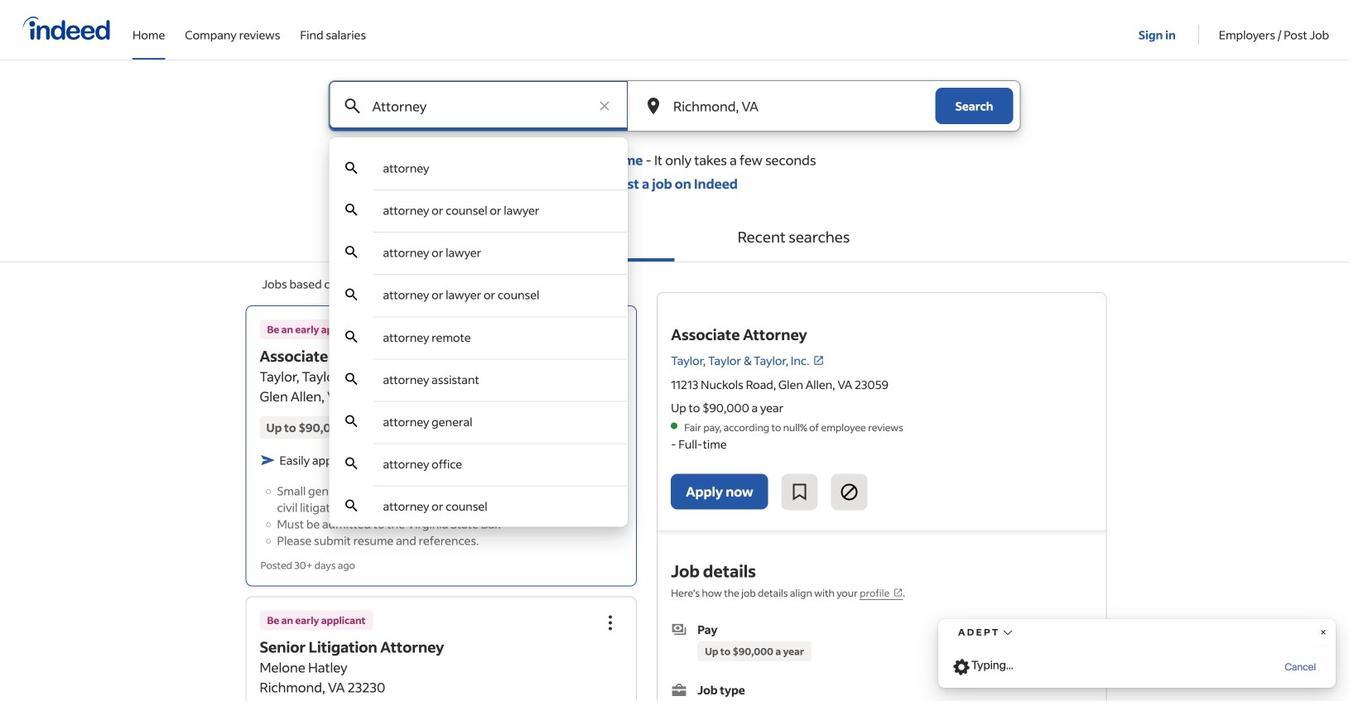Task type: locate. For each thing, give the bounding box(es) containing it.
not interested image
[[840, 482, 859, 502]]

main content
[[0, 80, 1349, 702]]

tab list
[[0, 212, 1349, 263]]

taylor, taylor & taylor, inc. (opens in a new tab) image
[[813, 355, 824, 366]]

group
[[592, 314, 629, 350]]

search suggestions list box
[[329, 147, 628, 570]]

None search field
[[315, 80, 1034, 570]]

job preferences (opens in a new window) image
[[893, 588, 903, 598]]

search: Job title, keywords, or company text field
[[369, 81, 588, 131]]



Task type: vqa. For each thing, say whether or not it's contained in the screenshot.
search box
yes



Task type: describe. For each thing, give the bounding box(es) containing it.
clear what input image
[[596, 98, 613, 114]]

Edit location text field
[[670, 81, 902, 131]]

save this job image
[[790, 482, 810, 502]]

job actions for senior litigation attorney is collapsed image
[[601, 613, 621, 633]]



